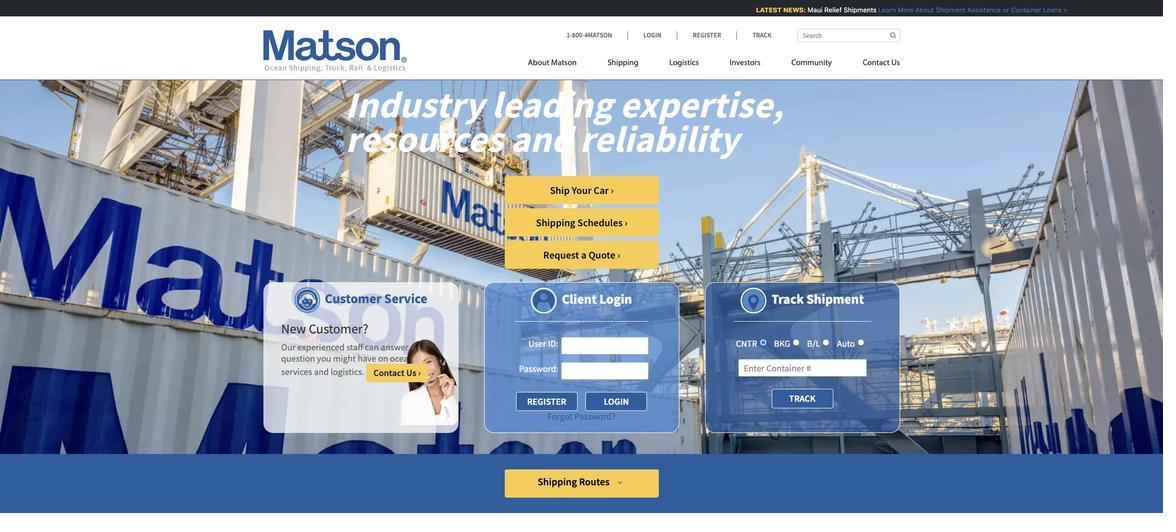 Task type: vqa. For each thing, say whether or not it's contained in the screenshot.
The Pacific
no



Task type: describe. For each thing, give the bounding box(es) containing it.
logistics.
[[331, 366, 365, 378]]

you
[[317, 353, 331, 365]]

track for 'track' 'link'
[[753, 31, 772, 40]]

question
[[281, 353, 315, 365]]

login link
[[628, 31, 677, 40]]

shipping for shipping routes
[[538, 476, 577, 488]]

Search search field
[[797, 29, 900, 42]]

matson
[[551, 59, 577, 67]]

shipping for shipping
[[608, 59, 639, 67]]

forgot password?
[[548, 411, 616, 423]]

on
[[378, 353, 388, 365]]

search image
[[890, 32, 897, 39]]

leading
[[492, 81, 613, 128]]

community
[[792, 59, 832, 67]]

loans
[[1037, 6, 1056, 14]]

resources
[[346, 116, 503, 162]]

our
[[281, 342, 296, 353]]

password?
[[575, 411, 616, 423]]

investors
[[730, 59, 761, 67]]

shipping routes link
[[505, 470, 659, 498]]

contact us
[[863, 59, 900, 67]]

industry
[[346, 81, 484, 128]]

shipping routes
[[538, 476, 610, 488]]

container
[[1005, 6, 1036, 14]]

about matson
[[528, 59, 577, 67]]

routes
[[579, 476, 610, 488]]

logistics
[[669, 59, 699, 67]]

› inside 'link'
[[418, 367, 421, 379]]

request a quote › link
[[505, 241, 659, 269]]

forgot
[[548, 411, 573, 423]]

top menu navigation
[[528, 54, 900, 75]]

register for the topmost register link
[[693, 31, 721, 40]]

request a quote ›
[[543, 249, 620, 261]]

new
[[281, 321, 306, 337]]

contact us › link
[[366, 364, 428, 382]]

expertise,
[[620, 81, 784, 128]]

id:
[[548, 338, 559, 350]]

customer service
[[325, 290, 428, 307]]

quote
[[589, 249, 616, 261]]

contact us link
[[848, 54, 900, 75]]

shipping for shipping schedules ›
[[536, 216, 576, 229]]

cntr
[[736, 338, 758, 350]]

Password: password field
[[561, 363, 648, 380]]

1 vertical spatial login
[[600, 291, 632, 308]]

schedules
[[578, 216, 623, 229]]

1 vertical spatial shipment
[[807, 291, 864, 308]]

1 horizontal spatial shipment
[[930, 6, 960, 14]]

1 horizontal spatial login
[[644, 31, 662, 40]]

user id:
[[529, 338, 559, 350]]

ship your car ›
[[550, 184, 614, 197]]

Auto radio
[[858, 340, 865, 346]]

ship your car › link
[[505, 176, 659, 204]]

latest
[[750, 6, 776, 14]]

customer
[[325, 290, 382, 307]]

password:
[[519, 363, 559, 375]]

>
[[1058, 6, 1062, 14]]

maui
[[802, 6, 817, 14]]

investors link
[[714, 54, 776, 75]]

community link
[[776, 54, 848, 75]]

1 horizontal spatial about
[[910, 6, 928, 14]]

industry leading expertise, resources and reliability
[[346, 81, 784, 162]]

auto
[[837, 338, 855, 350]]

4matson
[[585, 31, 612, 40]]

contact us ›
[[374, 367, 421, 379]]

about inside the 'top menu' navigation
[[528, 59, 550, 67]]

contact for contact us
[[863, 59, 890, 67]]

› right schedules
[[625, 216, 628, 229]]



Task type: locate. For each thing, give the bounding box(es) containing it.
user
[[529, 338, 546, 350]]

User ID: text field
[[561, 337, 648, 355]]

1 horizontal spatial register link
[[677, 31, 737, 40]]

relief
[[819, 6, 836, 14]]

track button
[[772, 390, 833, 409]]

b/l
[[807, 338, 820, 350]]

customer?
[[309, 321, 368, 337]]

contact down on
[[374, 367, 405, 379]]

CNTR radio
[[760, 340, 767, 346]]

blue matson logo with ocean, shipping, truck, rail and logistics written beneath it. image
[[263, 30, 407, 72]]

about
[[910, 6, 928, 14], [528, 59, 550, 67]]

0 vertical spatial shipping
[[608, 59, 639, 67]]

› right quote
[[618, 249, 620, 261]]

news:
[[778, 6, 800, 14]]

1-800-4matson
[[567, 31, 612, 40]]

1 vertical spatial register
[[527, 396, 566, 408]]

0 vertical spatial about
[[910, 6, 928, 14]]

track up 'bkg' radio
[[772, 291, 804, 308]]

1-800-4matson link
[[567, 31, 628, 40]]

B/L radio
[[823, 340, 830, 346]]

contact inside the 'top menu' navigation
[[863, 59, 890, 67]]

register inside register link
[[527, 396, 566, 408]]

0 horizontal spatial login
[[600, 291, 632, 308]]

login up shipping link
[[644, 31, 662, 40]]

services and
[[281, 366, 329, 378]]

logistics link
[[654, 54, 714, 75]]

register up the 'top menu' navigation
[[693, 31, 721, 40]]

shipments
[[838, 6, 871, 14]]

0 horizontal spatial contact
[[374, 367, 405, 379]]

1 horizontal spatial us
[[892, 59, 900, 67]]

0 horizontal spatial about
[[528, 59, 550, 67]]

contact for contact us ›
[[374, 367, 405, 379]]

new customer?
[[281, 321, 368, 337]]

shipping inside 'shipping routes' link
[[538, 476, 577, 488]]

client
[[562, 291, 597, 308]]

1 vertical spatial track
[[772, 291, 804, 308]]

answer
[[381, 342, 409, 353]]

1 horizontal spatial contact
[[863, 59, 890, 67]]

800-
[[572, 31, 585, 40]]

0 horizontal spatial register
[[527, 396, 566, 408]]

us inside contact us link
[[892, 59, 900, 67]]

shipment
[[930, 6, 960, 14], [807, 291, 864, 308]]

track for track shipment
[[772, 291, 804, 308]]

› right car in the right top of the page
[[611, 184, 614, 197]]

request
[[543, 249, 579, 261]]

us for contact us
[[892, 59, 900, 67]]

register up forgot
[[527, 396, 566, 408]]

shipping inside shipping schedules › link
[[536, 216, 576, 229]]

might
[[333, 353, 356, 365]]

register link
[[677, 31, 737, 40], [516, 392, 578, 412]]

1 vertical spatial us
[[406, 367, 416, 379]]

latest news: maui relief shipments learn more about shipment assistance or container loans >
[[750, 6, 1062, 14]]

and
[[511, 116, 572, 162]]

shipping link
[[592, 54, 654, 75]]

ocean
[[390, 353, 413, 365]]

login
[[644, 31, 662, 40], [600, 291, 632, 308]]

0 vertical spatial us
[[892, 59, 900, 67]]

staff
[[347, 342, 363, 353]]

our experienced staff can answer any question you might have on ocean services and logistics.
[[281, 342, 425, 378]]

a
[[581, 249, 587, 261]]

0 horizontal spatial shipment
[[807, 291, 864, 308]]

register link up the 'top menu' navigation
[[677, 31, 737, 40]]

image of smiling customer service agent ready to help. image
[[400, 340, 458, 426]]

track
[[753, 31, 772, 40], [772, 291, 804, 308], [789, 393, 816, 405]]

› down any
[[418, 367, 421, 379]]

reliability
[[580, 116, 739, 162]]

or
[[997, 6, 1003, 14]]

us
[[892, 59, 900, 67], [406, 367, 416, 379]]

shipping inside shipping link
[[608, 59, 639, 67]]

us down ocean at the left bottom
[[406, 367, 416, 379]]

shipping schedules › link
[[505, 209, 659, 237]]

1 vertical spatial contact
[[374, 367, 405, 379]]

bkg
[[774, 338, 791, 350]]

register link down password:
[[516, 392, 578, 412]]

forgot password? link
[[548, 411, 616, 423]]

shipment up b/l radio
[[807, 291, 864, 308]]

track link
[[737, 31, 772, 40]]

1 vertical spatial register link
[[516, 392, 578, 412]]

about right more
[[910, 6, 928, 14]]

None search field
[[797, 29, 900, 42]]

contact
[[863, 59, 890, 67], [374, 367, 405, 379]]

register
[[693, 31, 721, 40], [527, 396, 566, 408]]

track for the track button
[[789, 393, 816, 405]]

service
[[384, 290, 428, 307]]

0 vertical spatial login
[[644, 31, 662, 40]]

learn more about shipment assistance or container loans > link
[[873, 6, 1062, 14]]

track shipment
[[772, 291, 864, 308]]

shipping schedules ›
[[536, 216, 628, 229]]

your
[[572, 184, 592, 197]]

ship
[[550, 184, 570, 197]]

about matson link
[[528, 54, 592, 75]]

track down latest
[[753, 31, 772, 40]]

more
[[892, 6, 908, 14]]

assistance
[[962, 6, 995, 14]]

BKG radio
[[793, 340, 800, 346]]

None button
[[586, 392, 647, 412]]

0 vertical spatial contact
[[863, 59, 890, 67]]

1 horizontal spatial register
[[693, 31, 721, 40]]

shipping down the '4matson'
[[608, 59, 639, 67]]

›
[[611, 184, 614, 197], [625, 216, 628, 229], [618, 249, 620, 261], [418, 367, 421, 379]]

track inside button
[[789, 393, 816, 405]]

car
[[594, 184, 609, 197]]

2 vertical spatial shipping
[[538, 476, 577, 488]]

track down enter container # text box at the right of page
[[789, 393, 816, 405]]

can
[[365, 342, 379, 353]]

0 horizontal spatial us
[[406, 367, 416, 379]]

1 vertical spatial shipping
[[536, 216, 576, 229]]

login right client
[[600, 291, 632, 308]]

experienced
[[297, 342, 345, 353]]

about left the matson
[[528, 59, 550, 67]]

shipment left assistance
[[930, 6, 960, 14]]

0 horizontal spatial register link
[[516, 392, 578, 412]]

us down search image
[[892, 59, 900, 67]]

0 vertical spatial shipment
[[930, 6, 960, 14]]

1-
[[567, 31, 572, 40]]

shipping
[[608, 59, 639, 67], [536, 216, 576, 229], [538, 476, 577, 488]]

contact down search search box
[[863, 59, 890, 67]]

have
[[358, 353, 376, 365]]

0 vertical spatial register
[[693, 31, 721, 40]]

us inside contact us › 'link'
[[406, 367, 416, 379]]

register for the left register link
[[527, 396, 566, 408]]

us for contact us ›
[[406, 367, 416, 379]]

1 vertical spatial about
[[528, 59, 550, 67]]

learn
[[873, 6, 890, 14]]

any
[[411, 342, 425, 353]]

Enter Container # text field
[[738, 360, 867, 377]]

0 vertical spatial track
[[753, 31, 772, 40]]

contact inside 'link'
[[374, 367, 405, 379]]

shipping left routes
[[538, 476, 577, 488]]

2 vertical spatial track
[[789, 393, 816, 405]]

client login
[[562, 291, 632, 308]]

shipping down ship
[[536, 216, 576, 229]]

0 vertical spatial register link
[[677, 31, 737, 40]]



